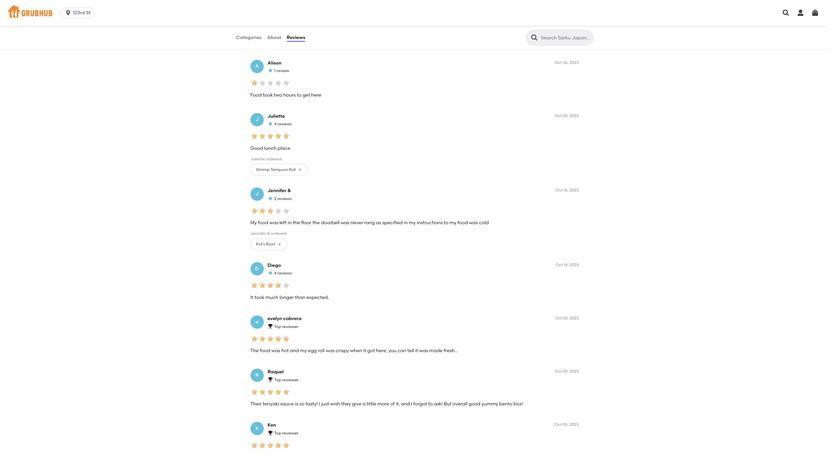 Task type: vqa. For each thing, say whether or not it's contained in the screenshot.
Sides
no



Task type: describe. For each thing, give the bounding box(es) containing it.
kid's bowl button
[[251, 239, 287, 251]]

juliette for juliette ordered:
[[251, 157, 265, 162]]

10,
[[564, 316, 569, 321]]

2023 for good lunch place
[[570, 114, 579, 118]]

j for jennifer &
[[256, 191, 259, 197]]

1 vertical spatial to
[[444, 220, 449, 226]]

shrimp tempura roll button
[[251, 164, 308, 176]]

delivery
[[282, 32, 299, 38]]

trophy icon image for evelyn  cabrera
[[268, 324, 273, 329]]

oct left 05,
[[555, 423, 562, 428]]

at
[[469, 32, 474, 38]]

box!
[[514, 402, 523, 407]]

here
[[311, 92, 321, 98]]

left
[[280, 220, 287, 226]]

diego
[[268, 263, 281, 269]]

was left cold
[[469, 220, 478, 226]]

2023 for the food was hot and my egg roll was crispy when it got here, you can tell it was made fresh...
[[570, 316, 579, 321]]

26,
[[563, 60, 569, 65]]

reviews for juliette
[[278, 122, 292, 127]]

oct 10, 2023
[[556, 316, 579, 321]]

& for jennifer &
[[288, 188, 291, 194]]

amazing.
[[318, 32, 339, 38]]

good inside grubhub and delivery guy are amazing. but sushi quality is awful. not fresh fish. and not fresh rolls at all. this is my second order. first one was good but nothing extraordinary. never again order in this restaurant. there are a lot of other sushi bars
[[251, 39, 262, 44]]

shrimp tempura roll
[[256, 168, 296, 172]]

kid's bowl
[[256, 242, 275, 247]]

4 reviews for juliette
[[274, 122, 292, 127]]

was left hot
[[271, 348, 280, 354]]

nothing
[[272, 39, 289, 44]]

review
[[277, 69, 289, 73]]

20,
[[563, 114, 569, 118]]

jennifer for jennifer &  ordered:
[[251, 232, 266, 236]]

123rd st button
[[61, 8, 98, 18]]

my inside grubhub and delivery guy are amazing. but sushi quality is awful. not fresh fish. and not fresh rolls at all. this is my second order. first one was good but nothing extraordinary. never again order in this restaurant. there are a lot of other sushi bars
[[497, 32, 504, 38]]

1 vertical spatial but
[[444, 402, 452, 407]]

1 vertical spatial a
[[363, 402, 366, 407]]

reviewer for evelyn  cabrera
[[282, 325, 299, 329]]

got
[[368, 348, 375, 354]]

2
[[274, 197, 277, 201]]

bento
[[499, 402, 513, 407]]

it took much longer than expected,
[[251, 295, 329, 301]]

it,
[[396, 402, 400, 407]]

reviewer for ken
[[282, 431, 299, 436]]

0 horizontal spatial to
[[297, 92, 302, 98]]

than
[[295, 295, 306, 301]]

categories
[[236, 35, 262, 40]]

about button
[[267, 26, 282, 50]]

order.
[[522, 32, 535, 38]]

1 fresh from the left
[[406, 32, 417, 38]]

svg image inside 123rd st button
[[65, 10, 72, 16]]

and
[[428, 32, 437, 38]]

2 horizontal spatial in
[[404, 220, 408, 226]]

of inside grubhub and delivery guy are amazing. but sushi quality is awful. not fresh fish. and not fresh rolls at all. this is my second order. first one was good but nothing extraordinary. never again order in this restaurant. there are a lot of other sushi bars
[[438, 39, 443, 44]]

1 i from the left
[[319, 402, 320, 407]]

evelyn
[[268, 316, 282, 322]]

oct for it took much longer than expected,
[[556, 263, 563, 268]]

not
[[438, 32, 446, 38]]

their
[[251, 402, 262, 407]]

roll
[[289, 168, 296, 172]]

2 vertical spatial and
[[401, 402, 410, 407]]

fish.
[[418, 32, 427, 38]]

search icon image
[[531, 34, 539, 42]]

fresh...
[[444, 348, 458, 354]]

trophy icon image for ken
[[268, 431, 273, 436]]

but inside grubhub and delivery guy are amazing. but sushi quality is awful. not fresh fish. and not fresh rolls at all. this is my second order. first one was good but nothing extraordinary. never again order in this restaurant. there are a lot of other sushi bars
[[340, 32, 348, 38]]

but
[[263, 39, 271, 44]]

extraordinary.
[[291, 39, 322, 44]]

oct 20, 2023
[[555, 114, 579, 118]]

a inside grubhub and delivery guy are amazing. but sushi quality is awful. not fresh fish. and not fresh rolls at all. this is my second order. first one was good but nothing extraordinary. never again order in this restaurant. there are a lot of other sushi bars
[[427, 39, 430, 44]]

two
[[274, 92, 282, 98]]

1 horizontal spatial svg image
[[797, 9, 805, 17]]

food left cold
[[458, 220, 468, 226]]

1
[[274, 69, 276, 73]]

reviews for jennifer &
[[278, 197, 292, 201]]

their teriyaki sauce is so tasty! i just wish they give a little more of it, and i forgot to ask! but overall good yummy bento box!
[[251, 402, 523, 407]]

forgot
[[414, 402, 427, 407]]

tell
[[408, 348, 414, 354]]

bowl
[[266, 242, 275, 247]]

& for jennifer &  ordered:
[[267, 232, 270, 236]]

oct for their teriyaki sauce is so tasty! i just wish they give a little more of it, and i forgot to ask! but overall good yummy bento box!
[[555, 370, 562, 374]]

get
[[303, 92, 310, 98]]

top reviewer for ken
[[274, 431, 299, 436]]

kid's
[[256, 242, 265, 247]]

order
[[351, 39, 364, 44]]

was left made on the bottom right of the page
[[419, 348, 428, 354]]

trophy icon image for raquel
[[268, 377, 273, 383]]

specified
[[382, 220, 403, 226]]

guy
[[300, 32, 309, 38]]

expected,
[[307, 295, 329, 301]]

juliette for juliette
[[268, 114, 285, 119]]

1 review
[[274, 69, 289, 73]]

instructions
[[417, 220, 443, 226]]

raquel
[[268, 370, 284, 375]]

never
[[323, 39, 336, 44]]

top for ken
[[274, 431, 281, 436]]

2 the from the left
[[313, 220, 320, 226]]

overall
[[453, 402, 468, 407]]

oct 09, 2023
[[555, 370, 579, 374]]

the
[[251, 348, 259, 354]]

food for the food was hot and my egg roll was crispy when it got here, you can tell it was made fresh...
[[260, 348, 270, 354]]

give
[[352, 402, 362, 407]]

14,
[[564, 263, 569, 268]]

in inside grubhub and delivery guy are amazing. but sushi quality is awful. not fresh fish. and not fresh rolls at all. this is my second order. first one was good but nothing extraordinary. never again order in this restaurant. there are a lot of other sushi bars
[[365, 39, 369, 44]]

never
[[351, 220, 363, 226]]

here,
[[376, 348, 388, 354]]

can
[[398, 348, 406, 354]]

jennifer for jennifer &
[[268, 188, 286, 194]]

2 i from the left
[[411, 402, 413, 407]]

09,
[[563, 370, 569, 374]]

main navigation navigation
[[0, 0, 830, 26]]

oct for food took two hours to get here
[[555, 60, 562, 65]]

jennifer &  ordered:
[[251, 232, 288, 236]]

quality
[[361, 32, 376, 38]]

2023 for my food was left in the floor the doorbell was never rang as specified in my instructions to my food was cold
[[570, 188, 579, 193]]

grubhub and delivery guy are amazing. but sushi quality is awful. not fresh fish. and not fresh rolls at all. this is my second order. first one was good but nothing extraordinary. never again order in this restaurant. there are a lot of other sushi bars
[[251, 32, 565, 44]]

sauce
[[280, 402, 294, 407]]

rolls
[[459, 32, 468, 38]]

my left "egg"
[[300, 348, 307, 354]]

took for food
[[263, 92, 273, 98]]

when
[[350, 348, 362, 354]]

4 for diego
[[274, 271, 277, 276]]

cabrera
[[283, 316, 302, 322]]

about
[[267, 35, 281, 40]]

2023 for food took two hours to get here
[[570, 60, 579, 65]]

shrimp
[[256, 168, 270, 172]]

took for it
[[255, 295, 265, 301]]

reviews button
[[287, 26, 306, 50]]

more
[[378, 402, 389, 407]]



Task type: locate. For each thing, give the bounding box(es) containing it.
and inside grubhub and delivery guy are amazing. but sushi quality is awful. not fresh fish. and not fresh rolls at all. this is my second order. first one was good but nothing extraordinary. never again order in this restaurant. there are a lot of other sushi bars
[[272, 32, 281, 38]]

top for evelyn  cabrera
[[274, 325, 281, 329]]

1 vertical spatial jennifer
[[251, 232, 266, 236]]

and right it,
[[401, 402, 410, 407]]

a left lot
[[427, 39, 430, 44]]

0 horizontal spatial it
[[364, 348, 366, 354]]

to right instructions
[[444, 220, 449, 226]]

4
[[274, 122, 277, 127], [274, 271, 277, 276]]

just
[[322, 402, 329, 407]]

top down the evelyn
[[274, 325, 281, 329]]

0 vertical spatial are
[[310, 32, 317, 38]]

0 vertical spatial of
[[438, 39, 443, 44]]

to left get
[[297, 92, 302, 98]]

oct left the 20,
[[555, 114, 562, 118]]

4 reviews
[[274, 122, 292, 127], [274, 271, 292, 276]]

fresh up other
[[447, 32, 458, 38]]

jennifer up kid's
[[251, 232, 266, 236]]

4 reviews up the place
[[274, 122, 292, 127]]

good right overall
[[469, 402, 481, 407]]

fresh up there on the top
[[406, 32, 417, 38]]

good lunch place
[[251, 146, 291, 151]]

1 reviewer from the top
[[282, 325, 299, 329]]

to left ask!
[[428, 402, 433, 407]]

1 horizontal spatial &
[[288, 188, 291, 194]]

0 vertical spatial top reviewer
[[274, 325, 299, 329]]

2 4 reviews from the top
[[274, 271, 292, 276]]

0 vertical spatial good
[[251, 39, 262, 44]]

jennifer
[[268, 188, 286, 194], [251, 232, 266, 236]]

2 horizontal spatial svg image
[[812, 9, 820, 17]]

1 2023 from the top
[[570, 60, 579, 65]]

good
[[251, 146, 263, 151]]

1 vertical spatial &
[[267, 232, 270, 236]]

3 top reviewer from the top
[[274, 431, 299, 436]]

0 vertical spatial reviews
[[278, 122, 292, 127]]

0 vertical spatial juliette
[[268, 114, 285, 119]]

0 vertical spatial to
[[297, 92, 302, 98]]

wish
[[330, 402, 340, 407]]

rang
[[364, 220, 375, 226]]

2 top reviewer from the top
[[274, 378, 299, 383]]

svg image
[[797, 9, 805, 17], [812, 9, 820, 17], [65, 10, 72, 16]]

egg
[[308, 348, 317, 354]]

food
[[251, 92, 262, 98]]

0 vertical spatial and
[[272, 32, 281, 38]]

&
[[288, 188, 291, 194], [267, 232, 270, 236]]

my
[[251, 220, 257, 226]]

k
[[256, 426, 259, 432]]

top reviewer down ken on the bottom left of the page
[[274, 431, 299, 436]]

reviews
[[287, 35, 305, 40]]

4 reviews for diego
[[274, 271, 292, 276]]

2 2023 from the top
[[570, 114, 579, 118]]

food for my food was left in the floor the doorbell was never rang as specified in my instructions to my food was cold
[[258, 220, 268, 226]]

it right 'tell'
[[415, 348, 418, 354]]

d
[[255, 266, 259, 272]]

i left forgot
[[411, 402, 413, 407]]

e
[[256, 320, 259, 325]]

0 vertical spatial trophy icon image
[[268, 324, 273, 329]]

so
[[300, 402, 305, 407]]

top reviewer down evelyn  cabrera
[[274, 325, 299, 329]]

good down grubhub
[[251, 39, 262, 44]]

top for raquel
[[274, 378, 281, 383]]

0 vertical spatial reviewer
[[282, 325, 299, 329]]

1 horizontal spatial of
[[438, 39, 443, 44]]

1 horizontal spatial the
[[313, 220, 320, 226]]

2023 right 05,
[[570, 423, 579, 428]]

in left this
[[365, 39, 369, 44]]

1 vertical spatial 4 reviews
[[274, 271, 292, 276]]

food right the the
[[260, 348, 270, 354]]

2 vertical spatial reviews
[[278, 271, 292, 276]]

a
[[427, 39, 430, 44], [363, 402, 366, 407]]

0 vertical spatial plus icon image
[[298, 168, 302, 172]]

second
[[505, 32, 521, 38]]

2 trophy icon image from the top
[[268, 377, 273, 383]]

0 horizontal spatial juliette
[[251, 157, 265, 162]]

0 horizontal spatial but
[[340, 32, 348, 38]]

floor
[[301, 220, 312, 226]]

1 horizontal spatial is
[[378, 32, 381, 38]]

top reviewer for evelyn  cabrera
[[274, 325, 299, 329]]

2023 for their teriyaki sauce is so tasty! i just wish they give a little more of it, and i forgot to ask! but overall good yummy bento box!
[[570, 370, 579, 374]]

of left it,
[[391, 402, 395, 407]]

0 horizontal spatial the
[[293, 220, 300, 226]]

1 horizontal spatial plus icon image
[[298, 168, 302, 172]]

but up again on the left top
[[340, 32, 348, 38]]

jennifer up 2
[[268, 188, 286, 194]]

plus icon image inside kid's bowl button
[[278, 243, 282, 247]]

ordered:
[[266, 157, 282, 162], [271, 232, 288, 236]]

2 reviews from the top
[[278, 197, 292, 201]]

2 reviews
[[274, 197, 292, 201]]

reviews down diego
[[278, 271, 292, 276]]

first
[[537, 32, 546, 38]]

0 horizontal spatial fresh
[[406, 32, 417, 38]]

1 horizontal spatial i
[[411, 402, 413, 407]]

j down food
[[256, 117, 259, 122]]

0 vertical spatial ordered:
[[266, 157, 282, 162]]

in right specified
[[404, 220, 408, 226]]

1 vertical spatial took
[[255, 295, 265, 301]]

1 j from the top
[[256, 117, 259, 122]]

2 fresh from the left
[[447, 32, 458, 38]]

0 vertical spatial a
[[427, 39, 430, 44]]

to
[[297, 92, 302, 98], [444, 220, 449, 226], [428, 402, 433, 407]]

juliette down good
[[251, 157, 265, 162]]

2 horizontal spatial is
[[492, 32, 496, 38]]

bars
[[469, 39, 479, 44]]

3 reviewer from the top
[[282, 431, 299, 436]]

1 vertical spatial sushi
[[457, 39, 468, 44]]

took
[[263, 92, 273, 98], [255, 295, 265, 301]]

1 horizontal spatial sushi
[[457, 39, 468, 44]]

trophy icon image
[[268, 324, 273, 329], [268, 377, 273, 383], [268, 431, 273, 436]]

2023 right 10,
[[570, 316, 579, 321]]

reviews for diego
[[278, 271, 292, 276]]

was inside grubhub and delivery guy are amazing. but sushi quality is awful. not fresh fish. and not fresh rolls at all. this is my second order. first one was good but nothing extraordinary. never again order in this restaurant. there are a lot of other sushi bars
[[557, 32, 565, 38]]

ordered: up shrimp tempura roll
[[266, 157, 282, 162]]

alison
[[268, 60, 282, 66]]

longer
[[280, 295, 294, 301]]

my
[[497, 32, 504, 38], [409, 220, 416, 226], [450, 220, 457, 226], [300, 348, 307, 354]]

reviews
[[278, 122, 292, 127], [278, 197, 292, 201], [278, 271, 292, 276]]

1 vertical spatial good
[[469, 402, 481, 407]]

2 j from the top
[[256, 191, 259, 197]]

as
[[376, 220, 381, 226]]

1 horizontal spatial are
[[418, 39, 426, 44]]

1 top from the top
[[274, 325, 281, 329]]

hours
[[283, 92, 296, 98]]

0 horizontal spatial sushi
[[349, 32, 360, 38]]

my right instructions
[[450, 220, 457, 226]]

2 vertical spatial reviewer
[[282, 431, 299, 436]]

tempura
[[271, 168, 288, 172]]

2 4 from the top
[[274, 271, 277, 276]]

not
[[397, 32, 405, 38]]

plus icon image inside the 'shrimp tempura roll' button
[[298, 168, 302, 172]]

much
[[266, 295, 279, 301]]

1 horizontal spatial in
[[365, 39, 369, 44]]

0 horizontal spatial svg image
[[65, 10, 72, 16]]

2023 right the 09,
[[570, 370, 579, 374]]

oct left 10,
[[556, 316, 563, 321]]

in
[[365, 39, 369, 44], [288, 220, 292, 226], [404, 220, 408, 226]]

0 horizontal spatial are
[[310, 32, 317, 38]]

2 reviewer from the top
[[282, 378, 299, 383]]

3 reviews from the top
[[278, 271, 292, 276]]

6 2023 from the top
[[570, 370, 579, 374]]

1 horizontal spatial jennifer
[[268, 188, 286, 194]]

reviewer down 'sauce'
[[282, 431, 299, 436]]

1 horizontal spatial fresh
[[447, 32, 458, 38]]

5 2023 from the top
[[570, 316, 579, 321]]

took left two
[[263, 92, 273, 98]]

but right ask!
[[444, 402, 452, 407]]

0 horizontal spatial a
[[363, 402, 366, 407]]

0 vertical spatial 4 reviews
[[274, 122, 292, 127]]

05,
[[563, 423, 569, 428]]

oct left the 09,
[[555, 370, 562, 374]]

0 vertical spatial but
[[340, 32, 348, 38]]

trophy icon image down the evelyn
[[268, 324, 273, 329]]

1 top reviewer from the top
[[274, 325, 299, 329]]

ordered: down left
[[271, 232, 288, 236]]

oct for good lunch place
[[555, 114, 562, 118]]

0 horizontal spatial and
[[272, 32, 281, 38]]

2023
[[570, 60, 579, 65], [570, 114, 579, 118], [570, 188, 579, 193], [570, 263, 579, 268], [570, 316, 579, 321], [570, 370, 579, 374], [570, 423, 579, 428]]

0 horizontal spatial is
[[295, 402, 298, 407]]

juliette
[[268, 114, 285, 119], [251, 157, 265, 162]]

2 vertical spatial trophy icon image
[[268, 431, 273, 436]]

yummy
[[482, 402, 498, 407]]

2023 right the '16,'
[[570, 188, 579, 193]]

it
[[364, 348, 366, 354], [415, 348, 418, 354]]

evelyn  cabrera
[[268, 316, 302, 322]]

1 horizontal spatial and
[[290, 348, 299, 354]]

of right lot
[[438, 39, 443, 44]]

star icon image
[[251, 19, 258, 27], [258, 19, 266, 27], [266, 19, 274, 27], [274, 19, 282, 27], [282, 19, 290, 27], [268, 68, 273, 73], [251, 79, 258, 87], [258, 79, 266, 87], [266, 79, 274, 87], [274, 79, 282, 87], [282, 79, 290, 87], [268, 121, 273, 127], [251, 133, 258, 141], [258, 133, 266, 141], [266, 133, 274, 141], [274, 133, 282, 141], [282, 133, 290, 141], [268, 196, 273, 201], [251, 207, 258, 215], [258, 207, 266, 215], [266, 207, 274, 215], [274, 207, 282, 215], [282, 207, 290, 215], [268, 271, 273, 276], [251, 282, 258, 290], [258, 282, 266, 290], [266, 282, 274, 290], [274, 282, 282, 290], [282, 282, 290, 290], [251, 335, 258, 343], [258, 335, 266, 343], [266, 335, 274, 343], [274, 335, 282, 343], [282, 335, 290, 343], [251, 389, 258, 397], [258, 389, 266, 397], [266, 389, 274, 397], [274, 389, 282, 397], [282, 389, 290, 397], [251, 442, 258, 450], [258, 442, 266, 450], [266, 442, 274, 450], [274, 442, 282, 450], [282, 442, 290, 450]]

reviewer
[[282, 325, 299, 329], [282, 378, 299, 383], [282, 431, 299, 436]]

oct for the food was hot and my egg roll was crispy when it got here, you can tell it was made fresh...
[[556, 316, 563, 321]]

1 trophy icon image from the top
[[268, 324, 273, 329]]

are down "fish."
[[418, 39, 426, 44]]

2023 right 14,
[[570, 263, 579, 268]]

0 horizontal spatial good
[[251, 39, 262, 44]]

sushi down "rolls"
[[457, 39, 468, 44]]

plus icon image for place
[[298, 168, 302, 172]]

there
[[404, 39, 417, 44]]

1 vertical spatial juliette
[[251, 157, 265, 162]]

0 horizontal spatial of
[[391, 402, 395, 407]]

1 horizontal spatial juliette
[[268, 114, 285, 119]]

st
[[86, 10, 91, 16]]

reviewer down raquel
[[282, 378, 299, 383]]

was right the roll
[[326, 348, 335, 354]]

grubhub
[[251, 32, 271, 38]]

reviewer for raquel
[[282, 378, 299, 383]]

i
[[319, 402, 320, 407], [411, 402, 413, 407]]

3 trophy icon image from the top
[[268, 431, 273, 436]]

one
[[547, 32, 555, 38]]

0 vertical spatial 4
[[274, 122, 277, 127]]

plus icon image for was
[[278, 243, 282, 247]]

reviews right 2
[[278, 197, 292, 201]]

0 vertical spatial j
[[256, 117, 259, 122]]

1 it from the left
[[364, 348, 366, 354]]

0 horizontal spatial i
[[319, 402, 320, 407]]

was left never
[[341, 220, 350, 226]]

0 vertical spatial took
[[263, 92, 273, 98]]

oct
[[555, 60, 562, 65], [555, 114, 562, 118], [556, 188, 563, 193], [556, 263, 563, 268], [556, 316, 563, 321], [555, 370, 562, 374], [555, 423, 562, 428]]

1 vertical spatial trophy icon image
[[268, 377, 273, 383]]

was left left
[[270, 220, 278, 226]]

0 vertical spatial top
[[274, 325, 281, 329]]

0 horizontal spatial &
[[267, 232, 270, 236]]

juliette down two
[[268, 114, 285, 119]]

my left second
[[497, 32, 504, 38]]

the right floor
[[313, 220, 320, 226]]

0 vertical spatial jennifer
[[268, 188, 286, 194]]

1 vertical spatial reviewer
[[282, 378, 299, 383]]

again
[[337, 39, 350, 44]]

svg image
[[783, 9, 791, 17]]

r
[[256, 373, 259, 379]]

it left the got
[[364, 348, 366, 354]]

the food was hot and my egg roll was crispy when it got here, you can tell it was made fresh...
[[251, 348, 458, 354]]

j for juliette
[[256, 117, 259, 122]]

plus icon image right bowl
[[278, 243, 282, 247]]

food right my
[[258, 220, 268, 226]]

food took two hours to get here
[[251, 92, 321, 98]]

awful.
[[382, 32, 395, 38]]

1 the from the left
[[293, 220, 300, 226]]

oct left 26,
[[555, 60, 562, 65]]

reviews up the place
[[278, 122, 292, 127]]

2 horizontal spatial to
[[444, 220, 449, 226]]

is left so
[[295, 402, 298, 407]]

top down raquel
[[274, 378, 281, 383]]

oct 26, 2023
[[555, 60, 579, 65]]

1 vertical spatial reviews
[[278, 197, 292, 201]]

plus icon image right roll
[[298, 168, 302, 172]]

1 horizontal spatial a
[[427, 39, 430, 44]]

reviewer down the 'cabrera'
[[282, 325, 299, 329]]

oct left the '16,'
[[556, 188, 563, 193]]

top reviewer down raquel
[[274, 378, 299, 383]]

plus icon image
[[298, 168, 302, 172], [278, 243, 282, 247]]

the left floor
[[293, 220, 300, 226]]

1 horizontal spatial good
[[469, 402, 481, 407]]

1 vertical spatial are
[[418, 39, 426, 44]]

2023 right the 20,
[[570, 114, 579, 118]]

and up the nothing
[[272, 32, 281, 38]]

2023 right 26,
[[570, 60, 579, 65]]

1 4 from the top
[[274, 122, 277, 127]]

4 up good lunch place
[[274, 122, 277, 127]]

1 vertical spatial j
[[256, 191, 259, 197]]

categories button
[[236, 26, 262, 50]]

top down ken on the bottom left of the page
[[274, 431, 281, 436]]

0 vertical spatial sushi
[[349, 32, 360, 38]]

lot
[[431, 39, 437, 44]]

2 top from the top
[[274, 378, 281, 383]]

1 horizontal spatial to
[[428, 402, 433, 407]]

& up bowl
[[267, 232, 270, 236]]

roll
[[318, 348, 325, 354]]

oct for my food was left in the floor the doorbell was never rang as specified in my instructions to my food was cold
[[556, 188, 563, 193]]

trophy icon image down ken on the bottom left of the page
[[268, 431, 273, 436]]

1 4 reviews from the top
[[274, 122, 292, 127]]

0 horizontal spatial plus icon image
[[278, 243, 282, 247]]

4 for juliette
[[274, 122, 277, 127]]

my left instructions
[[409, 220, 416, 226]]

made
[[429, 348, 443, 354]]

2 horizontal spatial and
[[401, 402, 410, 407]]

Search Sarku Japan Teriyaki & Sushi Express search field
[[541, 35, 591, 41]]

juliette ordered:
[[251, 157, 282, 162]]

a right give
[[363, 402, 366, 407]]

this
[[482, 32, 491, 38]]

sushi up order at the top left of page
[[349, 32, 360, 38]]

4 down diego
[[274, 271, 277, 276]]

1 vertical spatial top
[[274, 378, 281, 383]]

2 vertical spatial top
[[274, 431, 281, 436]]

top reviewer for raquel
[[274, 378, 299, 383]]

and right hot
[[290, 348, 299, 354]]

was right 'one'
[[557, 32, 565, 38]]

1 vertical spatial ordered:
[[271, 232, 288, 236]]

hot
[[282, 348, 289, 354]]

j left 2
[[256, 191, 259, 197]]

1 vertical spatial 4
[[274, 271, 277, 276]]

ken
[[268, 423, 276, 429]]

1 vertical spatial plus icon image
[[278, 243, 282, 247]]

is right this
[[492, 32, 496, 38]]

0 horizontal spatial in
[[288, 220, 292, 226]]

& up 2 reviews on the left of page
[[288, 188, 291, 194]]

is up this
[[378, 32, 381, 38]]

1 vertical spatial of
[[391, 402, 395, 407]]

i left 'just'
[[319, 402, 320, 407]]

1 horizontal spatial it
[[415, 348, 418, 354]]

trophy icon image down raquel
[[268, 377, 273, 383]]

2 vertical spatial top reviewer
[[274, 431, 299, 436]]

are right guy in the left top of the page
[[310, 32, 317, 38]]

4 reviews down diego
[[274, 271, 292, 276]]

oct left 14,
[[556, 263, 563, 268]]

was
[[557, 32, 565, 38], [270, 220, 278, 226], [341, 220, 350, 226], [469, 220, 478, 226], [271, 348, 280, 354], [326, 348, 335, 354], [419, 348, 428, 354]]

1 vertical spatial and
[[290, 348, 299, 354]]

of
[[438, 39, 443, 44], [391, 402, 395, 407]]

3 top from the top
[[274, 431, 281, 436]]

oct 05, 2023
[[555, 423, 579, 428]]

1 vertical spatial top reviewer
[[274, 378, 299, 383]]

0 horizontal spatial jennifer
[[251, 232, 266, 236]]

a
[[255, 63, 259, 69]]

7 2023 from the top
[[570, 423, 579, 428]]

2023 for it took much longer than expected,
[[570, 263, 579, 268]]

took right it
[[255, 295, 265, 301]]

2 it from the left
[[415, 348, 418, 354]]

3 2023 from the top
[[570, 188, 579, 193]]

1 reviews from the top
[[278, 122, 292, 127]]

little
[[367, 402, 376, 407]]

in right left
[[288, 220, 292, 226]]

1 horizontal spatial but
[[444, 402, 452, 407]]

4 2023 from the top
[[570, 263, 579, 268]]

cold
[[479, 220, 489, 226]]

0 vertical spatial &
[[288, 188, 291, 194]]

2 vertical spatial to
[[428, 402, 433, 407]]



